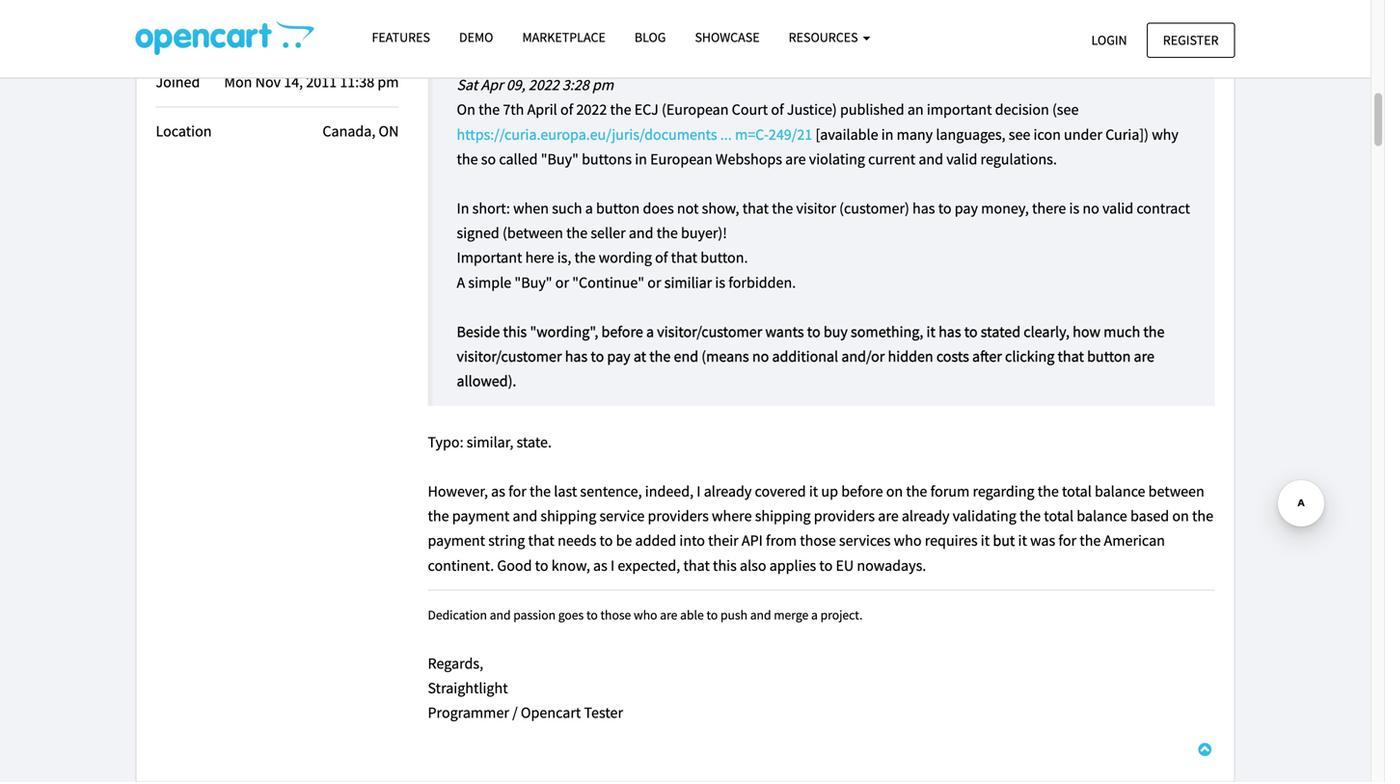 Task type: vqa. For each thing, say whether or not it's contained in the screenshot.
and
yes



Task type: describe. For each thing, give the bounding box(es) containing it.
are inside [available in many languages, see icon under curia]) why the so called "buy" buttons in european webshops are violating current and valid regulations.
[[785, 149, 806, 169]]

webshops
[[716, 149, 782, 169]]

on
[[379, 121, 399, 141]]

it was for the american continent. good to know, as i expected, that this also applies to eu nowadays.
[[428, 531, 1165, 575]]

but
[[993, 531, 1015, 550]]

1 shipping from the left
[[541, 506, 596, 526]]

goes
[[558, 607, 584, 623]]

marketplace
[[522, 28, 606, 46]]

as inside however, as for the last sentence, indeed, i already covered it up before on the forum regarding the total balance between the payment and shipping service providers where shipping providers are already validating the total balance based on the payment string that needs to be added into their api from those services who requires it
[[491, 482, 505, 501]]

apr
[[481, 75, 503, 95]]

justice)
[[787, 100, 837, 119]]

and/or
[[841, 347, 885, 366]]

resources link
[[774, 20, 885, 54]]

also
[[740, 556, 766, 575]]

the down between
[[1192, 506, 1213, 526]]

who inside however, as for the last sentence, indeed, i already covered it up before on the forum regarding the total balance between the payment and shipping service providers where shipping providers are already validating the total balance based on the payment string that needs to be added into their api from those services who requires it
[[894, 531, 922, 550]]

clicking
[[1005, 347, 1055, 366]]

additional
[[772, 347, 838, 366]]

seller
[[591, 223, 626, 243]]

typo: similar, state.
[[428, 432, 552, 452]]

posts
[[156, 24, 190, 43]]

programmer
[[428, 703, 509, 723]]

visitor/customer inside clearly, how much the visitor/customer has to pay at the end (means no additional and/or hidden costs after clicking that button are allowed).
[[457, 347, 562, 366]]

the down the does
[[657, 223, 678, 243]]

are left able
[[660, 607, 677, 623]]

showcase
[[695, 28, 760, 46]]

the left last
[[530, 482, 551, 501]]

at
[[634, 347, 646, 366]]

1 vertical spatial balance
[[1077, 506, 1127, 526]]

"buy" inside in short: when such a button does not show, that the visitor (customer) has to pay money, there is no valid contract signed (between the seller and the buyer)! important here is, the wording of that button. a simple "buy" or "continue" or similiar is forbidden.
[[514, 273, 552, 292]]

know,
[[551, 556, 590, 575]]

button inside clearly, how much the visitor/customer has to pay at the end (means no additional and/or hidden costs after clicking that button are allowed).
[[1087, 347, 1131, 366]]

in short: when such a button does not show, that the visitor (customer) has to pay money, there is no valid contract signed (between the seller and the buyer)! important here is, the wording of that button. a simple "buy" or "continue" or similiar is forbidden.
[[457, 199, 1190, 292]]

their
[[708, 531, 739, 550]]

1 vertical spatial already
[[902, 506, 950, 526]]

eu
[[836, 556, 854, 575]]

the left 'visitor'
[[772, 199, 793, 218]]

has inside in short: when such a button does not show, that the visitor (customer) has to pay money, there is no valid contract signed (between the seller and the buyer)! important here is, the wording of that button. a simple "buy" or "continue" or similiar is forbidden.
[[912, 199, 935, 218]]

[available
[[815, 125, 878, 144]]

important
[[457, 248, 522, 267]]

it inside it was for the american continent. good to know, as i expected, that this also applies to eu nowadays.
[[1018, 531, 1027, 550]]

the left forum
[[906, 482, 927, 501]]

(european
[[662, 100, 729, 119]]

i inside however, as for the last sentence, indeed, i already covered it up before on the forum regarding the total balance between the payment and shipping service providers where shipping providers are already validating the total balance based on the payment string that needs to be added into their api from those services who requires it
[[697, 482, 701, 501]]

button.
[[700, 248, 748, 267]]

the right much
[[1143, 322, 1165, 341]]

are inside however, as for the last sentence, indeed, i already covered it up before on the forum regarding the total balance between the payment and shipping service providers where shipping providers are already validating the total balance based on the payment string that needs to be added into their api from those services who requires it
[[878, 506, 899, 526]]

push
[[720, 607, 747, 623]]

the down however,
[[428, 506, 449, 526]]

applies
[[769, 556, 816, 575]]

no inside clearly, how much the visitor/customer has to pay at the end (means no additional and/or hidden costs after clicking that button are allowed).
[[752, 347, 769, 366]]

pay inside clearly, how much the visitor/customer has to pay at the end (means no additional and/or hidden costs after clicking that button are allowed).
[[607, 347, 630, 366]]

validating
[[953, 506, 1016, 526]]

that inside however, as for the last sentence, indeed, i already covered it up before on the forum regarding the total balance between the payment and shipping service providers where shipping providers are already validating the total balance based on the payment string that needs to be added into their api from those services who requires it
[[528, 531, 555, 550]]

22207
[[360, 24, 399, 43]]

european
[[650, 149, 713, 169]]

end
[[674, 347, 698, 366]]

valid inside in short: when such a button does not show, that the visitor (customer) has to pay money, there is no valid contract signed (between the seller and the buyer)! important here is, the wording of that button. a simple "buy" or "continue" or similiar is forbidden.
[[1102, 199, 1133, 218]]

be
[[616, 531, 632, 550]]

for for as
[[508, 482, 526, 501]]

why
[[1152, 125, 1178, 144]]

buy
[[824, 322, 848, 341]]

pm for 11:38
[[377, 73, 399, 92]]

demo
[[459, 28, 493, 46]]

does
[[643, 199, 674, 218]]

1 horizontal spatial in
[[881, 125, 894, 144]]

login
[[1091, 31, 1127, 49]]

it left but
[[981, 531, 990, 550]]

pm for 3:28
[[592, 75, 614, 95]]

similiar
[[664, 273, 712, 292]]

a for before
[[646, 322, 654, 341]]

based
[[1130, 506, 1169, 526]]

simple
[[468, 273, 511, 292]]

features
[[372, 28, 430, 46]]

costs
[[936, 347, 969, 366]]

the down such
[[566, 223, 588, 243]]

2 shipping from the left
[[755, 506, 811, 526]]

it up 'hidden'
[[926, 322, 935, 341]]

of inside in short: when such a button does not show, that the visitor (customer) has to pay money, there is no valid contract signed (between the seller and the buyer)! important here is, the wording of that button. a simple "buy" or "continue" or similiar is forbidden.
[[655, 248, 668, 267]]

violating
[[809, 149, 865, 169]]

2 providers from the left
[[814, 506, 875, 526]]

no inside in short: when such a button does not show, that the visitor (customer) has to pay money, there is no valid contract signed (between the seller and the buyer)! important here is, the wording of that button. a simple "buy" or "continue" or similiar is forbidden.
[[1083, 199, 1099, 218]]

09,
[[506, 75, 525, 95]]

1 vertical spatial total
[[1044, 506, 1074, 526]]

1 horizontal spatial visitor/customer
[[657, 322, 762, 341]]

current
[[868, 149, 915, 169]]

0 vertical spatial is
[[1069, 199, 1079, 218]]

that inside it was for the american continent. good to know, as i expected, that this also applies to eu nowadays.
[[683, 556, 710, 575]]

2 horizontal spatial of
[[771, 100, 784, 119]]

0 horizontal spatial of
[[560, 100, 573, 119]]

2 vertical spatial a
[[811, 607, 818, 623]]

called
[[499, 149, 538, 169]]

mon
[[224, 73, 252, 92]]

decision
[[995, 100, 1049, 119]]

the inside [available in many languages, see icon under curia]) why the so called "buy" buttons in european webshops are violating current and valid regulations.
[[457, 149, 478, 169]]

the right on
[[478, 100, 500, 119]]

0 vertical spatial already
[[704, 482, 752, 501]]

much
[[1104, 322, 1140, 341]]

similar,
[[467, 432, 513, 452]]

many
[[897, 125, 933, 144]]

beside
[[457, 322, 500, 341]]

here
[[525, 248, 554, 267]]

the right regarding
[[1038, 482, 1059, 501]]

0 vertical spatial on
[[886, 482, 903, 501]]

7th
[[503, 100, 524, 119]]

0 vertical spatial balance
[[1095, 482, 1145, 501]]

regulations.
[[980, 149, 1057, 169]]

stated
[[981, 322, 1021, 341]]

1 horizontal spatial 2022
[[576, 100, 607, 119]]

joined
[[156, 73, 200, 92]]

curia])
[[1105, 125, 1149, 144]]

to right able
[[706, 607, 718, 623]]

not
[[677, 199, 699, 218]]

straightlight
[[428, 679, 508, 698]]

/
[[512, 703, 518, 723]]

nowadays.
[[857, 556, 926, 575]]

to inside however, as for the last sentence, indeed, i already covered it up before on the forum regarding the total balance between the payment and shipping service providers where shipping providers are already validating the total balance based on the payment string that needs to be added into their api from those services who requires it
[[599, 531, 613, 550]]

to left eu
[[819, 556, 833, 575]]

[available in many languages, see icon under curia]) why the so called "buy" buttons in european webshops are violating current and valid regulations.
[[457, 125, 1178, 169]]

passion
[[513, 607, 556, 623]]

that right show,
[[742, 199, 769, 218]]

short:
[[472, 199, 510, 218]]

"continue"
[[572, 273, 644, 292]]

regards,
[[428, 654, 483, 673]]

button inside in short: when such a button does not show, that the visitor (customer) has to pay money, there is no valid contract signed (between the seller and the buyer)! important here is, the wording of that button. a simple "buy" or "continue" or similiar is forbidden.
[[596, 199, 640, 218]]

mon nov 14, 2011 11:38 pm
[[224, 73, 399, 92]]

merge
[[774, 607, 809, 623]]

0 vertical spatial total
[[1062, 482, 1092, 501]]

from
[[766, 531, 797, 550]]

https://curia.europa.eu/juris/documents
[[457, 125, 717, 144]]

buttons
[[582, 149, 632, 169]]

on
[[457, 100, 475, 119]]

such
[[552, 199, 582, 218]]



Task type: locate. For each thing, give the bounding box(es) containing it.
1 horizontal spatial of
[[655, 248, 668, 267]]

pm right 11:38
[[377, 73, 399, 92]]

1 vertical spatial button
[[1087, 347, 1131, 366]]

0 horizontal spatial valid
[[946, 149, 977, 169]]

who up nowadays.
[[894, 531, 922, 550]]

0 horizontal spatial who
[[634, 607, 657, 623]]

as inside it was for the american continent. good to know, as i expected, that this also applies to eu nowadays.
[[593, 556, 607, 575]]

1 vertical spatial has
[[939, 322, 961, 341]]

(between
[[502, 223, 563, 243]]

those inside however, as for the last sentence, indeed, i already covered it up before on the forum regarding the total balance between the payment and shipping service providers where shipping providers are already validating the total balance based on the payment string that needs to be added into their api from those services who requires it
[[800, 531, 836, 550]]

0 vertical spatial i
[[697, 482, 701, 501]]

those up applies
[[800, 531, 836, 550]]

1 vertical spatial pay
[[607, 347, 630, 366]]

published
[[840, 100, 904, 119]]

demo link
[[445, 20, 508, 54]]

0 vertical spatial as
[[491, 482, 505, 501]]

i left "expected,"
[[611, 556, 615, 575]]

1 vertical spatial 2022
[[576, 100, 607, 119]]

buyer)!
[[681, 223, 727, 243]]

and right push
[[750, 607, 771, 623]]

already up where
[[704, 482, 752, 501]]

pay left money,
[[955, 199, 978, 218]]

shipping down last
[[541, 506, 596, 526]]

hidden
[[888, 347, 933, 366]]

good
[[497, 556, 532, 575]]

the up was
[[1020, 506, 1041, 526]]

1 vertical spatial a
[[646, 322, 654, 341]]

1 vertical spatial payment
[[428, 531, 485, 550]]

1 horizontal spatial before
[[841, 482, 883, 501]]

22207 link
[[360, 24, 399, 43]]

0 vertical spatial those
[[800, 531, 836, 550]]

1 horizontal spatial this
[[713, 556, 737, 575]]

has down "wording",
[[565, 347, 588, 366]]

0 vertical spatial payment
[[452, 506, 510, 526]]

2 horizontal spatial has
[[939, 322, 961, 341]]

to left buy
[[807, 322, 820, 341]]

0 vertical spatial before
[[601, 322, 643, 341]]

1 vertical spatial on
[[1172, 506, 1189, 526]]

before inside however, as for the last sentence, indeed, i already covered it up before on the forum regarding the total balance between the payment and shipping service providers where shipping providers are already validating the total balance based on the payment string that needs to be added into their api from those services who requires it
[[841, 482, 883, 501]]

sentence,
[[580, 482, 642, 501]]

1 horizontal spatial valid
[[1102, 199, 1133, 218]]

0 horizontal spatial already
[[704, 482, 752, 501]]

0 horizontal spatial this
[[503, 322, 527, 341]]

is,
[[557, 248, 571, 267]]

before up the at
[[601, 322, 643, 341]]

1 vertical spatial as
[[593, 556, 607, 575]]

something,
[[851, 322, 923, 341]]

1 vertical spatial who
[[634, 607, 657, 623]]

american
[[1104, 531, 1165, 550]]

a for such
[[585, 199, 593, 218]]

1 horizontal spatial providers
[[814, 506, 875, 526]]

to up "after"
[[964, 322, 978, 341]]

0 vertical spatial valid
[[946, 149, 977, 169]]

before right up
[[841, 482, 883, 501]]

regarding
[[973, 482, 1034, 501]]

shipping up from
[[755, 506, 811, 526]]

already down forum
[[902, 506, 950, 526]]

and up wording
[[629, 223, 653, 243]]

0 horizontal spatial as
[[491, 482, 505, 501]]

0 vertical spatial visitor/customer
[[657, 322, 762, 341]]

2 vertical spatial has
[[565, 347, 588, 366]]

1 vertical spatial for
[[1058, 531, 1076, 550]]

1 horizontal spatial as
[[593, 556, 607, 575]]

icon
[[1033, 125, 1061, 144]]

that down into
[[683, 556, 710, 575]]

string
[[488, 531, 525, 550]]

no right there
[[1083, 199, 1099, 218]]

1 horizontal spatial those
[[800, 531, 836, 550]]

shipping
[[541, 506, 596, 526], [755, 506, 811, 526]]

or down is,
[[555, 273, 569, 292]]

on down between
[[1172, 506, 1189, 526]]

valid inside [available in many languages, see icon under curia]) why the so called "buy" buttons in european webshops are violating current and valid regulations.
[[946, 149, 977, 169]]

forbidden.
[[728, 273, 796, 292]]

0 vertical spatial a
[[585, 199, 593, 218]]

total up was
[[1044, 506, 1074, 526]]

and inside [available in many languages, see icon under curia]) why the so called "buy" buttons in european webshops are violating current and valid regulations.
[[919, 149, 943, 169]]

total right regarding
[[1062, 482, 1092, 501]]

to right good
[[535, 556, 548, 575]]

1 vertical spatial valid
[[1102, 199, 1133, 218]]

"buy" inside [available in many languages, see icon under curia]) why the so called "buy" buttons in european webshops are violating current and valid regulations.
[[541, 149, 579, 169]]

this down their
[[713, 556, 737, 575]]

1 horizontal spatial or
[[647, 273, 661, 292]]

in
[[881, 125, 894, 144], [635, 149, 647, 169]]

beside this "wording", before a visitor/customer wants to buy something, it has to stated
[[457, 322, 1021, 341]]

contract
[[1136, 199, 1190, 218]]

1 horizontal spatial i
[[697, 482, 701, 501]]

a right such
[[585, 199, 593, 218]]

clearly,
[[1024, 322, 1070, 341]]

1 horizontal spatial button
[[1087, 347, 1131, 366]]

1 horizontal spatial who
[[894, 531, 922, 550]]

0 horizontal spatial those
[[600, 607, 631, 623]]

typo:
[[428, 432, 464, 452]]

1 horizontal spatial pay
[[955, 199, 978, 218]]

"buy" down the here
[[514, 273, 552, 292]]

1 horizontal spatial no
[[1083, 199, 1099, 218]]

to down "wording",
[[591, 347, 604, 366]]

has up "costs"
[[939, 322, 961, 341]]

2 horizontal spatial a
[[811, 607, 818, 623]]

who left able
[[634, 607, 657, 623]]

and inside in short: when such a button does not show, that the visitor (customer) has to pay money, there is no valid contract signed (between the seller and the buyer)! important here is, the wording of that button. a simple "buy" or "continue" or similiar is forbidden.
[[629, 223, 653, 243]]

visitor/customer
[[657, 322, 762, 341], [457, 347, 562, 366]]

pay left the at
[[607, 347, 630, 366]]

a inside in short: when such a button does not show, that the visitor (customer) has to pay money, there is no valid contract signed (between the seller and the buyer)! important here is, the wording of that button. a simple "buy" or "continue" or similiar is forbidden.
[[585, 199, 593, 218]]

0 horizontal spatial pm
[[377, 73, 399, 92]]

0 vertical spatial pay
[[955, 199, 978, 218]]

0 vertical spatial who
[[894, 531, 922, 550]]

api
[[742, 531, 763, 550]]

1 horizontal spatial is
[[1069, 199, 1079, 218]]

valid
[[946, 149, 977, 169], [1102, 199, 1133, 218]]

the right the at
[[649, 347, 671, 366]]

canada,
[[323, 121, 376, 141]]

are down 249/21
[[785, 149, 806, 169]]

between
[[1148, 482, 1204, 501]]

balance up american
[[1077, 506, 1127, 526]]

how
[[1073, 322, 1100, 341]]

for left last
[[508, 482, 526, 501]]

added
[[635, 531, 676, 550]]

the left 'so'
[[457, 149, 478, 169]]

to inside clearly, how much the visitor/customer has to pay at the end (means no additional and/or hidden costs after clicking that button are allowed).
[[591, 347, 604, 366]]

is down "button."
[[715, 273, 725, 292]]

services
[[839, 531, 891, 550]]

0 horizontal spatial or
[[555, 273, 569, 292]]

dedication
[[428, 607, 487, 623]]

(means
[[701, 347, 749, 366]]

14,
[[284, 73, 303, 92]]

1 vertical spatial no
[[752, 347, 769, 366]]

it left up
[[809, 482, 818, 501]]

clearly, how much the visitor/customer has to pay at the end (means no additional and/or hidden costs after clicking that button are allowed).
[[457, 322, 1165, 391]]

a
[[585, 199, 593, 218], [646, 322, 654, 341], [811, 607, 818, 623]]

1 vertical spatial this
[[713, 556, 737, 575]]

this right the beside on the left
[[503, 322, 527, 341]]

are inside clearly, how much the visitor/customer has to pay at the end (means no additional and/or hidden costs after clicking that button are allowed).
[[1134, 347, 1154, 366]]

sat apr 09, 2022 3:28 pm on the 7th april of 2022 the ecj (european court of justice) published an important decision (see https://curia.europa.eu/juris/documents ... m=c-249/21
[[457, 75, 1079, 144]]

service
[[599, 506, 645, 526]]

0 horizontal spatial on
[[886, 482, 903, 501]]

or
[[555, 273, 569, 292], [647, 273, 661, 292]]

0 horizontal spatial before
[[601, 322, 643, 341]]

to right goes in the left of the page
[[586, 607, 598, 623]]

for for was
[[1058, 531, 1076, 550]]

in up current
[[881, 125, 894, 144]]

1 or from the left
[[555, 273, 569, 292]]

and up string on the bottom left of the page
[[513, 506, 537, 526]]

a up the at
[[646, 322, 654, 341]]

those right goes in the left of the page
[[600, 607, 631, 623]]

however,
[[428, 482, 488, 501]]

it right but
[[1018, 531, 1027, 550]]

top image
[[1195, 742, 1215, 757]]

balance
[[1095, 482, 1145, 501], [1077, 506, 1127, 526]]

payment down however,
[[452, 506, 510, 526]]

0 horizontal spatial is
[[715, 273, 725, 292]]

the right is,
[[574, 248, 596, 267]]

on left forum
[[886, 482, 903, 501]]

of
[[560, 100, 573, 119], [771, 100, 784, 119], [655, 248, 668, 267]]

0 horizontal spatial button
[[596, 199, 640, 218]]

court
[[732, 100, 768, 119]]

for right was
[[1058, 531, 1076, 550]]

button down much
[[1087, 347, 1131, 366]]

no down beside this "wording", before a visitor/customer wants to buy something, it has to stated
[[752, 347, 769, 366]]

0 horizontal spatial has
[[565, 347, 588, 366]]

in down https://curia.europa.eu/juris/documents ... m=c-249/21 link
[[635, 149, 647, 169]]

where
[[712, 506, 752, 526]]

(customer)
[[839, 199, 909, 218]]

0 horizontal spatial a
[[585, 199, 593, 218]]

of right wording
[[655, 248, 668, 267]]

that down how
[[1058, 347, 1084, 366]]

are down much
[[1134, 347, 1154, 366]]

showcase link
[[680, 20, 774, 54]]

0 vertical spatial button
[[596, 199, 640, 218]]

0 vertical spatial for
[[508, 482, 526, 501]]

nov
[[255, 73, 281, 92]]

1 horizontal spatial a
[[646, 322, 654, 341]]

has right '(customer)'
[[912, 199, 935, 218]]

forum
[[930, 482, 970, 501]]

1 horizontal spatial already
[[902, 506, 950, 526]]

providers down up
[[814, 506, 875, 526]]

the inside it was for the american continent. good to know, as i expected, that this also applies to eu nowadays.
[[1080, 531, 1101, 550]]

to left be
[[599, 531, 613, 550]]

0 vertical spatial "buy"
[[541, 149, 579, 169]]

valid down languages,
[[946, 149, 977, 169]]

and left passion
[[490, 607, 511, 623]]

of right court
[[771, 100, 784, 119]]

features link
[[357, 20, 445, 54]]

1 horizontal spatial has
[[912, 199, 935, 218]]

button
[[596, 199, 640, 218], [1087, 347, 1131, 366]]

that right string on the bottom left of the page
[[528, 531, 555, 550]]

0 horizontal spatial 2022
[[528, 75, 559, 95]]

of right april
[[560, 100, 573, 119]]

wants
[[765, 322, 804, 341]]

important
[[927, 100, 992, 119]]

0 horizontal spatial visitor/customer
[[457, 347, 562, 366]]

as right however,
[[491, 482, 505, 501]]

1 horizontal spatial shipping
[[755, 506, 811, 526]]

show,
[[702, 199, 739, 218]]

0 vertical spatial no
[[1083, 199, 1099, 218]]

or left similiar at the top
[[647, 273, 661, 292]]

1 vertical spatial is
[[715, 273, 725, 292]]

0 vertical spatial has
[[912, 199, 935, 218]]

0 horizontal spatial pay
[[607, 347, 630, 366]]

in
[[457, 199, 469, 218]]

marketplace link
[[508, 20, 620, 54]]

1 horizontal spatial pm
[[592, 75, 614, 95]]

the left ecj
[[610, 100, 631, 119]]

that up similiar at the top
[[671, 248, 697, 267]]

m=c-
[[735, 125, 769, 144]]

pm right 3:28
[[592, 75, 614, 95]]

blog
[[634, 28, 666, 46]]

ecj
[[634, 100, 659, 119]]

who
[[894, 531, 922, 550], [634, 607, 657, 623]]

2011
[[306, 73, 337, 92]]

for inside it was for the american continent. good to know, as i expected, that this also applies to eu nowadays.
[[1058, 531, 1076, 550]]

allowed).
[[457, 372, 516, 391]]

a
[[457, 273, 465, 292]]

"buy" down https://curia.europa.eu/juris/documents
[[541, 149, 579, 169]]

1 horizontal spatial for
[[1058, 531, 1076, 550]]

up
[[821, 482, 838, 501]]

0 horizontal spatial providers
[[648, 506, 709, 526]]

2 or from the left
[[647, 273, 661, 292]]

1 vertical spatial "buy"
[[514, 273, 552, 292]]

under
[[1064, 125, 1102, 144]]

the left american
[[1080, 531, 1101, 550]]

1 vertical spatial those
[[600, 607, 631, 623]]

visitor/customer up allowed). at the top of page
[[457, 347, 562, 366]]

0 horizontal spatial shipping
[[541, 506, 596, 526]]

regards, straightlight programmer / opencart tester
[[428, 654, 623, 723]]

2022 up https://curia.europa.eu/juris/documents
[[576, 100, 607, 119]]

are up services
[[878, 506, 899, 526]]

login link
[[1075, 23, 1144, 58]]

0 horizontal spatial for
[[508, 482, 526, 501]]

that inside clearly, how much the visitor/customer has to pay at the end (means no additional and/or hidden costs after clicking that button are allowed).
[[1058, 347, 1084, 366]]

1 vertical spatial in
[[635, 149, 647, 169]]

1 vertical spatial visitor/customer
[[457, 347, 562, 366]]

1 vertical spatial i
[[611, 556, 615, 575]]

has
[[912, 199, 935, 218], [939, 322, 961, 341], [565, 347, 588, 366]]

and inside however, as for the last sentence, indeed, i already covered it up before on the forum regarding the total balance between the payment and shipping service providers where shipping providers are already validating the total balance based on the payment string that needs to be added into their api from those services who requires it
[[513, 506, 537, 526]]

pm inside sat apr 09, 2022 3:28 pm on the 7th april of 2022 the ecj (european court of justice) published an important decision (see https://curia.europa.eu/juris/documents ... m=c-249/21
[[592, 75, 614, 95]]

i right the indeed, at the bottom of the page
[[697, 482, 701, 501]]

0 horizontal spatial in
[[635, 149, 647, 169]]

0 vertical spatial in
[[881, 125, 894, 144]]

has inside clearly, how much the visitor/customer has to pay at the end (means no additional and/or hidden costs after clicking that button are allowed).
[[565, 347, 588, 366]]

for inside however, as for the last sentence, indeed, i already covered it up before on the forum regarding the total balance between the payment and shipping service providers where shipping providers are already validating the total balance based on the payment string that needs to be added into their api from those services who requires it
[[508, 482, 526, 501]]

payment up continent.
[[428, 531, 485, 550]]

already
[[704, 482, 752, 501], [902, 506, 950, 526]]

1 vertical spatial before
[[841, 482, 883, 501]]

providers down the indeed, at the bottom of the page
[[648, 506, 709, 526]]

as
[[491, 482, 505, 501], [593, 556, 607, 575]]

visitor/customer up the (means
[[657, 322, 762, 341]]

location
[[156, 121, 212, 141]]

dedication and passion goes to those who are able to push and merge a project.
[[428, 607, 863, 623]]

valid left contract
[[1102, 199, 1133, 218]]

sat
[[457, 75, 478, 95]]

2022 up april
[[528, 75, 559, 95]]

0 horizontal spatial no
[[752, 347, 769, 366]]

is right there
[[1069, 199, 1079, 218]]

as right know,
[[593, 556, 607, 575]]

0 horizontal spatial i
[[611, 556, 615, 575]]

button up seller
[[596, 199, 640, 218]]

balance up based
[[1095, 482, 1145, 501]]

i inside it was for the american continent. good to know, as i expected, that this also applies to eu nowadays.
[[611, 556, 615, 575]]

so
[[481, 149, 496, 169]]

register link
[[1147, 23, 1235, 58]]

pay inside in short: when such a button does not show, that the visitor (customer) has to pay money, there is no valid contract signed (between the seller and the buyer)! important here is, the wording of that button. a simple "buy" or "continue" or similiar is forbidden.
[[955, 199, 978, 218]]

to inside in short: when such a button does not show, that the visitor (customer) has to pay money, there is no valid contract signed (between the seller and the buyer)! important here is, the wording of that button. a simple "buy" or "continue" or similiar is forbidden.
[[938, 199, 952, 218]]

1 horizontal spatial on
[[1172, 506, 1189, 526]]

to left money,
[[938, 199, 952, 218]]

indeed,
[[645, 482, 694, 501]]

0 vertical spatial 2022
[[528, 75, 559, 95]]

this inside it was for the american continent. good to know, as i expected, that this also applies to eu nowadays.
[[713, 556, 737, 575]]

0 vertical spatial this
[[503, 322, 527, 341]]

1 providers from the left
[[648, 506, 709, 526]]



